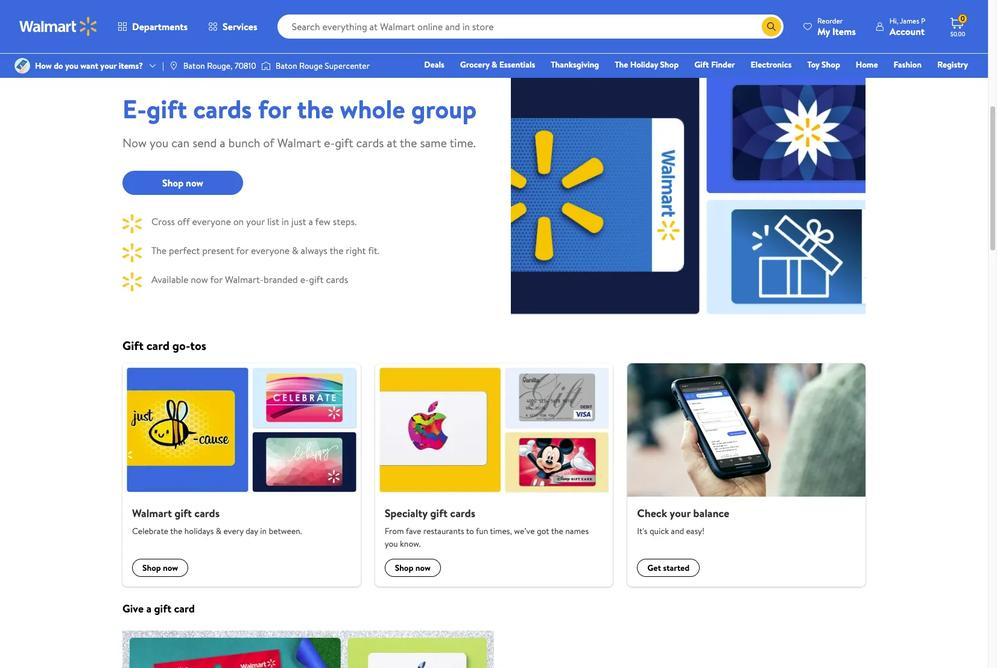 Task type: describe. For each thing, give the bounding box(es) containing it.
cross
[[152, 215, 175, 228]]

from
[[385, 525, 404, 537]]

on
[[233, 215, 244, 228]]

specialty gift cards list item
[[368, 363, 621, 587]]

hi, james p account
[[890, 15, 926, 38]]

0 vertical spatial everyone
[[192, 215, 231, 228]]

now inside specialty gift cards list item
[[416, 562, 431, 574]]

celebrate
[[132, 525, 168, 537]]

hi,
[[890, 15, 899, 26]]

specialty gift cards from fave restaurants to fun times, we've got the names you know.
[[385, 506, 589, 550]]

right
[[346, 244, 366, 257]]

cross off everyone on your list in just a few steps. image
[[123, 214, 142, 233]]

grocery
[[460, 59, 490, 71]]

gift down whole
[[335, 134, 354, 151]]

easy!
[[687, 525, 705, 537]]

the left right
[[330, 244, 344, 257]]

want
[[80, 60, 98, 72]]

fun
[[476, 525, 488, 537]]

names
[[566, 525, 589, 537]]

your for list
[[246, 215, 265, 228]]

shop inside specialty gift cards list item
[[395, 562, 414, 574]]

thanksgiving link
[[546, 58, 605, 71]]

toy shop link
[[802, 58, 846, 71]]

tos
[[190, 337, 206, 354]]

of
[[263, 134, 275, 151]]

1 vertical spatial a
[[309, 215, 313, 228]]

gift finder
[[695, 59, 735, 71]]

now you can send a bunch of walmart e-gift cards at the same time.
[[123, 134, 476, 151]]

gift inside walmart gift cards celebrate the holidays & every day in between.
[[175, 506, 192, 521]]

cards for specialty gift cards from fave restaurants to fun times, we've got the names you know.
[[450, 506, 476, 521]]

the perfect present for everyone & always the right fit. image
[[123, 243, 142, 262]]

list
[[267, 215, 279, 228]]

toy
[[808, 59, 820, 71]]

reorder my items
[[818, 15, 856, 38]]

check your balance list item
[[621, 363, 873, 587]]

the perfect present for everyone & always the right fit.
[[152, 244, 380, 257]]

search icon image
[[767, 22, 777, 31]]

you inside the specialty gift cards from fave restaurants to fun times, we've got the names you know.
[[385, 538, 398, 550]]

|
[[162, 60, 164, 72]]

bunch
[[228, 134, 260, 151]]

supercenter
[[325, 60, 370, 72]]

now
[[123, 134, 147, 151]]

registry link
[[933, 58, 974, 71]]

Search search field
[[277, 14, 784, 39]]

it
[[496, 15, 503, 30]]

holiday
[[631, 59, 659, 71]]

available now for walmart-branded e-gift cards image
[[123, 272, 142, 291]]

cards for walmart gift cards celebrate the holidays & every day in between.
[[195, 506, 220, 521]]

james
[[900, 15, 920, 26]]

finder
[[712, 59, 735, 71]]

give
[[123, 601, 144, 616]]

walmart inside walmart gift cards celebrate the holidays & every day in between.
[[132, 506, 172, 521]]

services
[[223, 20, 258, 33]]

perfect
[[169, 244, 200, 257]]

items?
[[119, 60, 143, 72]]

one
[[876, 75, 894, 88]]

fit.
[[368, 244, 380, 257]]

1 horizontal spatial in
[[282, 215, 289, 228]]

started
[[663, 562, 690, 574]]

now inside button
[[186, 176, 203, 189]]

walmart gift cards list item
[[115, 363, 368, 587]]

know.
[[400, 538, 421, 550]]

can
[[172, 134, 190, 151]]

times,
[[490, 525, 512, 537]]

0 vertical spatial e-
[[324, 134, 335, 151]]

gift up can
[[147, 91, 187, 127]]

a inside region
[[146, 601, 152, 616]]

walmart+ link
[[927, 75, 974, 88]]

0 $0.00
[[951, 13, 966, 38]]

gift finder link
[[689, 58, 741, 71]]

debit
[[896, 75, 917, 88]]

to
[[466, 525, 474, 537]]

the for the perfect present for everyone & always the right fit.
[[152, 244, 167, 257]]

now inside walmart gift cards list item
[[163, 562, 178, 574]]

between.
[[269, 525, 302, 537]]

the right at
[[400, 134, 417, 151]]

rouge,
[[207, 60, 233, 72]]

restaurants
[[424, 525, 465, 537]]

fave
[[406, 525, 422, 537]]

gift inside the specialty gift cards from fave restaurants to fun times, we've got the names you know.
[[430, 506, 448, 521]]

fashion
[[894, 59, 922, 71]]

group
[[411, 91, 477, 127]]

specialty
[[385, 506, 428, 521]]

available now for walmart-branded e-gift cards
[[152, 273, 348, 286]]

off
[[177, 215, 190, 228]]

check it now link
[[449, 8, 540, 37]]

shop now button
[[123, 171, 243, 195]]

grocery & essentials
[[460, 59, 536, 71]]

the for the holiday shop
[[615, 59, 629, 71]]

now right 'it'
[[506, 15, 525, 30]]

gift down always
[[309, 273, 324, 286]]

cross off everyone on your list in just a few steps.
[[152, 215, 357, 228]]

day
[[246, 525, 258, 537]]

0 horizontal spatial for
[[210, 273, 223, 286]]

1 horizontal spatial everyone
[[251, 244, 290, 257]]

for for present
[[236, 244, 249, 257]]

for for cards
[[258, 91, 291, 127]]



Task type: locate. For each thing, give the bounding box(es) containing it.
everyone left on
[[192, 215, 231, 228]]

baton left rouge,
[[183, 60, 205, 72]]

e- down e-gift cards for the whole group
[[324, 134, 335, 151]]

0 vertical spatial a
[[220, 134, 226, 151]]

give a gift card region
[[123, 601, 866, 668]]

in right list
[[282, 215, 289, 228]]

0 horizontal spatial check
[[463, 15, 493, 30]]

0
[[961, 13, 966, 24]]

2 vertical spatial a
[[146, 601, 152, 616]]

1 vertical spatial you
[[150, 134, 169, 151]]

2 vertical spatial &
[[216, 525, 222, 537]]

now
[[506, 15, 525, 30], [186, 176, 203, 189], [191, 273, 208, 286], [163, 562, 178, 574], [416, 562, 431, 574]]

the up now you can send a bunch of walmart e-gift cards at the same time.
[[297, 91, 334, 127]]

the holiday shop
[[615, 59, 679, 71]]

everyone down list
[[251, 244, 290, 257]]

1 vertical spatial your
[[246, 215, 265, 228]]

shop now down know.
[[395, 562, 431, 574]]

for right present
[[236, 244, 249, 257]]

everyone
[[192, 215, 231, 228], [251, 244, 290, 257]]

2 horizontal spatial for
[[258, 91, 291, 127]]

you down from
[[385, 538, 398, 550]]

1 horizontal spatial walmart
[[277, 134, 321, 151]]

gift for gift card go-tos
[[123, 337, 144, 354]]

0 vertical spatial for
[[258, 91, 291, 127]]

1 horizontal spatial &
[[292, 244, 299, 257]]

2 vertical spatial you
[[385, 538, 398, 550]]

registry
[[938, 59, 969, 71]]

walmart-
[[225, 273, 264, 286]]

 image
[[14, 58, 30, 74], [261, 60, 271, 72], [169, 61, 179, 71]]

walmart
[[277, 134, 321, 151], [132, 506, 172, 521]]

shop now for specialty
[[395, 562, 431, 574]]

and
[[671, 525, 685, 537]]

0 horizontal spatial the
[[152, 244, 167, 257]]

1 vertical spatial in
[[260, 525, 267, 537]]

now down know.
[[416, 562, 431, 574]]

get started
[[648, 562, 690, 574]]

walmart right of
[[277, 134, 321, 151]]

cards up holidays
[[195, 506, 220, 521]]

cards left at
[[356, 134, 384, 151]]

a right send
[[220, 134, 226, 151]]

how do you want your items?
[[35, 60, 143, 72]]

list containing walmart gift cards
[[115, 363, 873, 587]]

$0.00
[[951, 30, 966, 38]]

0 vertical spatial you
[[65, 60, 78, 72]]

1 horizontal spatial e-
[[324, 134, 335, 151]]

home
[[856, 59, 879, 71]]

cards up to
[[450, 506, 476, 521]]

cards up send
[[193, 91, 252, 127]]

just
[[292, 215, 306, 228]]

check it now
[[463, 15, 525, 30]]

gift inside region
[[154, 601, 172, 616]]

check for check it now
[[463, 15, 493, 30]]

0 vertical spatial check
[[463, 15, 493, 30]]

0 horizontal spatial  image
[[14, 58, 30, 74]]

gift for gift finder
[[695, 59, 710, 71]]

rouge
[[299, 60, 323, 72]]

0 horizontal spatial baton
[[183, 60, 205, 72]]

e-
[[123, 91, 147, 127]]

baton rouge supercenter
[[276, 60, 370, 72]]

shop now inside shop now button
[[162, 176, 203, 189]]

departments
[[132, 20, 188, 33]]

now down celebrate at the left of the page
[[163, 562, 178, 574]]

1 vertical spatial the
[[152, 244, 167, 257]]

gift right give
[[154, 601, 172, 616]]

do
[[54, 60, 63, 72]]

my
[[818, 24, 831, 38]]

1 vertical spatial gift
[[123, 337, 144, 354]]

your right on
[[246, 215, 265, 228]]

card left the go-
[[147, 337, 170, 354]]

card inside region
[[174, 601, 195, 616]]

e-gift cards for the whole group
[[123, 91, 477, 127]]

 image for baton rouge, 70810
[[169, 61, 179, 71]]

the
[[615, 59, 629, 71], [152, 244, 167, 257]]

baton left rouge
[[276, 60, 297, 72]]

0 horizontal spatial walmart
[[132, 506, 172, 521]]

2 horizontal spatial  image
[[261, 60, 271, 72]]

fashion link
[[889, 58, 928, 71]]

we've
[[514, 525, 535, 537]]

0 horizontal spatial gift
[[123, 337, 144, 354]]

1 vertical spatial card
[[174, 601, 195, 616]]

0 horizontal spatial your
[[100, 60, 117, 72]]

0 vertical spatial the
[[615, 59, 629, 71]]

shop now inside specialty gift cards list item
[[395, 562, 431, 574]]

1 horizontal spatial the
[[615, 59, 629, 71]]

your for items?
[[100, 60, 117, 72]]

1 horizontal spatial card
[[174, 601, 195, 616]]

cards
[[193, 91, 252, 127], [356, 134, 384, 151], [326, 273, 348, 286], [195, 506, 220, 521], [450, 506, 476, 521]]

walmart up celebrate at the left of the page
[[132, 506, 172, 521]]

every
[[224, 525, 244, 537]]

get
[[648, 562, 661, 574]]

0 vertical spatial your
[[100, 60, 117, 72]]

in
[[282, 215, 289, 228], [260, 525, 267, 537]]

send
[[193, 134, 217, 151]]

branded
[[264, 273, 298, 286]]

toy shop
[[808, 59, 841, 71]]

0 vertical spatial gift
[[695, 59, 710, 71]]

1 vertical spatial everyone
[[251, 244, 290, 257]]

reorder
[[818, 15, 843, 26]]

baton rouge, 70810
[[183, 60, 256, 72]]

thanksgiving
[[551, 59, 600, 71]]

always
[[301, 244, 328, 257]]

1 vertical spatial e-
[[300, 273, 309, 286]]

the holiday shop link
[[610, 58, 685, 71]]

2 horizontal spatial you
[[385, 538, 398, 550]]

a right give
[[146, 601, 152, 616]]

1 vertical spatial walmart
[[132, 506, 172, 521]]

shop now for walmart
[[142, 562, 178, 574]]

&
[[492, 59, 498, 71], [292, 244, 299, 257], [216, 525, 222, 537]]

registry one debit
[[876, 59, 969, 88]]

in right day
[[260, 525, 267, 537]]

got
[[537, 525, 550, 537]]

gift card go-tos
[[123, 337, 206, 354]]

for left walmart-
[[210, 273, 223, 286]]

 image right the |
[[169, 61, 179, 71]]

holidays
[[185, 525, 214, 537]]

essentials
[[500, 59, 536, 71]]

1 vertical spatial &
[[292, 244, 299, 257]]

same
[[420, 134, 447, 151]]

you right do
[[65, 60, 78, 72]]

gift
[[147, 91, 187, 127], [335, 134, 354, 151], [309, 273, 324, 286], [175, 506, 192, 521], [430, 506, 448, 521], [154, 601, 172, 616]]

0 horizontal spatial e-
[[300, 273, 309, 286]]

walmart image
[[19, 17, 98, 36]]

1 horizontal spatial for
[[236, 244, 249, 257]]

0 vertical spatial in
[[282, 215, 289, 228]]

the inside walmart gift cards celebrate the holidays & every day in between.
[[170, 525, 183, 537]]

1 baton from the left
[[183, 60, 205, 72]]

balance
[[694, 506, 730, 521]]

 image left the "how"
[[14, 58, 30, 74]]

gift left finder
[[695, 59, 710, 71]]

give a gift card
[[123, 601, 195, 616]]

2 vertical spatial for
[[210, 273, 223, 286]]

& left always
[[292, 244, 299, 257]]

check inside check your balance it's quick and easy!
[[638, 506, 668, 521]]

quick
[[650, 525, 669, 537]]

0 horizontal spatial &
[[216, 525, 222, 537]]

departments button
[[107, 12, 198, 41]]

shop
[[661, 59, 679, 71], [822, 59, 841, 71], [162, 176, 184, 189], [142, 562, 161, 574], [395, 562, 414, 574]]

 image right '70810'
[[261, 60, 271, 72]]

e-
[[324, 134, 335, 151], [300, 273, 309, 286]]

the inside the specialty gift cards from fave restaurants to fun times, we've got the names you know.
[[552, 525, 564, 537]]

electronics link
[[746, 58, 798, 71]]

in inside walmart gift cards celebrate the holidays & every day in between.
[[260, 525, 267, 537]]

1 vertical spatial check
[[638, 506, 668, 521]]

walmart gift cards celebrate the holidays & every day in between.
[[132, 506, 302, 537]]

cards inside the specialty gift cards from fave restaurants to fun times, we've got the names you know.
[[450, 506, 476, 521]]

shop down know.
[[395, 562, 414, 574]]

one debit link
[[871, 75, 922, 88]]

2 horizontal spatial &
[[492, 59, 498, 71]]

shop right toy
[[822, 59, 841, 71]]

2 horizontal spatial your
[[670, 506, 691, 521]]

account
[[890, 24, 925, 38]]

gift cards for the whole gang. give a gift card. make their holiday with the pick that always fits. . shop now. image
[[123, 631, 494, 668]]

card right give
[[174, 601, 195, 616]]

present
[[202, 244, 234, 257]]

shop now up the off
[[162, 176, 203, 189]]

your up and
[[670, 506, 691, 521]]

1 horizontal spatial gift
[[695, 59, 710, 71]]

2 vertical spatial your
[[670, 506, 691, 521]]

how
[[35, 60, 52, 72]]

services button
[[198, 12, 268, 41]]

check up quick
[[638, 506, 668, 521]]

deals
[[425, 59, 445, 71]]

gift left the go-
[[123, 337, 144, 354]]

your right want
[[100, 60, 117, 72]]

for up of
[[258, 91, 291, 127]]

1 horizontal spatial  image
[[169, 61, 179, 71]]

available
[[152, 273, 189, 286]]

0 vertical spatial walmart
[[277, 134, 321, 151]]

1 horizontal spatial you
[[150, 134, 169, 151]]

a right just
[[309, 215, 313, 228]]

walmart+
[[933, 75, 969, 88]]

shop right the holiday
[[661, 59, 679, 71]]

& inside walmart gift cards celebrate the holidays & every day in between.
[[216, 525, 222, 537]]

the left perfect
[[152, 244, 167, 257]]

check for check your balance it's quick and easy!
[[638, 506, 668, 521]]

check
[[463, 15, 493, 30], [638, 506, 668, 521]]

your inside check your balance it's quick and easy!
[[670, 506, 691, 521]]

1 horizontal spatial baton
[[276, 60, 297, 72]]

you left can
[[150, 134, 169, 151]]

for
[[258, 91, 291, 127], [236, 244, 249, 257], [210, 273, 223, 286]]

1 horizontal spatial a
[[220, 134, 226, 151]]

shop now down celebrate at the left of the page
[[142, 562, 178, 574]]

70810
[[235, 60, 256, 72]]

check left 'it'
[[463, 15, 493, 30]]

p
[[922, 15, 926, 26]]

cards for e-gift cards for the whole group
[[193, 91, 252, 127]]

1 vertical spatial for
[[236, 244, 249, 257]]

2 horizontal spatial a
[[309, 215, 313, 228]]

home link
[[851, 58, 884, 71]]

steps.
[[333, 215, 357, 228]]

shop up cross
[[162, 176, 184, 189]]

& left every
[[216, 525, 222, 537]]

0 horizontal spatial in
[[260, 525, 267, 537]]

whole
[[340, 91, 405, 127]]

shop inside button
[[162, 176, 184, 189]]

Walmart Site-Wide search field
[[277, 14, 784, 39]]

cards inside walmart gift cards celebrate the holidays & every day in between.
[[195, 506, 220, 521]]

shop down celebrate at the left of the page
[[142, 562, 161, 574]]

 image for how do you want your items?
[[14, 58, 30, 74]]

0 vertical spatial card
[[147, 337, 170, 354]]

0 horizontal spatial a
[[146, 601, 152, 616]]

cards down right
[[326, 273, 348, 286]]

gift inside "link"
[[695, 59, 710, 71]]

1 horizontal spatial your
[[246, 215, 265, 228]]

e- right branded
[[300, 273, 309, 286]]

now right available
[[191, 273, 208, 286]]

shop inside walmart gift cards list item
[[142, 562, 161, 574]]

1 horizontal spatial check
[[638, 506, 668, 521]]

 image for baton rouge supercenter
[[261, 60, 271, 72]]

now up the off
[[186, 176, 203, 189]]

2 baton from the left
[[276, 60, 297, 72]]

gift up holidays
[[175, 506, 192, 521]]

shop now inside walmart gift cards list item
[[142, 562, 178, 574]]

0 vertical spatial &
[[492, 59, 498, 71]]

the left holidays
[[170, 525, 183, 537]]

the left the holiday
[[615, 59, 629, 71]]

& right grocery
[[492, 59, 498, 71]]

the right got
[[552, 525, 564, 537]]

list
[[115, 363, 873, 587]]

gift up restaurants
[[430, 506, 448, 521]]

baton
[[183, 60, 205, 72], [276, 60, 297, 72]]

deals link
[[419, 58, 450, 71]]

baton for baton rouge, 70810
[[183, 60, 205, 72]]

a
[[220, 134, 226, 151], [309, 215, 313, 228], [146, 601, 152, 616]]

grocery & essentials link
[[455, 58, 541, 71]]

items
[[833, 24, 856, 38]]

0 horizontal spatial card
[[147, 337, 170, 354]]

baton for baton rouge supercenter
[[276, 60, 297, 72]]

0 horizontal spatial everyone
[[192, 215, 231, 228]]

0 horizontal spatial you
[[65, 60, 78, 72]]



Task type: vqa. For each thing, say whether or not it's contained in the screenshot.
SEARCH BY TIRE SIZE
no



